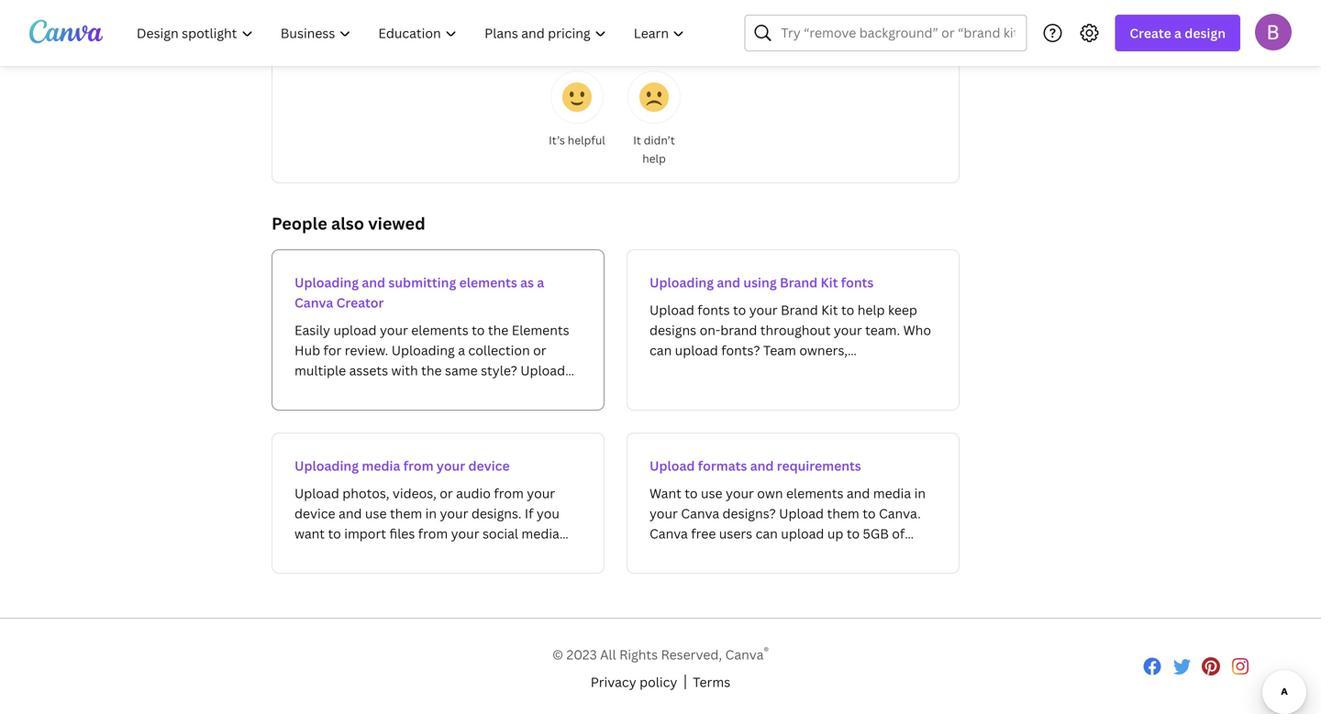 Task type: locate. For each thing, give the bounding box(es) containing it.
and inside uploading and submitting elements as a canva creator
[[362, 274, 385, 291]]

0 horizontal spatial canva
[[295, 294, 333, 312]]

requirements
[[777, 457, 861, 475]]

a
[[1175, 24, 1182, 42], [537, 274, 544, 291]]

uploading for uploading and using brand kit fonts
[[650, 274, 714, 291]]

uploading inside uploading and submitting elements as a canva creator
[[295, 274, 359, 291]]

a inside dropdown button
[[1175, 24, 1182, 42]]

and right formats
[[750, 457, 774, 475]]

canva inside © 2023 all rights reserved, canva ®
[[725, 647, 764, 664]]

1 horizontal spatial canva
[[725, 647, 764, 664]]

canva
[[295, 294, 333, 312], [725, 647, 764, 664]]

canva up 'terms' link
[[725, 647, 764, 664]]

0 horizontal spatial a
[[537, 274, 544, 291]]

brand
[[780, 274, 818, 291]]

it's
[[549, 133, 565, 148]]

0 vertical spatial canva
[[295, 294, 333, 312]]

also
[[331, 212, 364, 235]]

and up creator
[[362, 274, 385, 291]]

help
[[642, 151, 666, 166]]

formats
[[698, 457, 747, 475]]

privacy
[[591, 674, 636, 692]]

top level navigation element
[[125, 15, 700, 51]]

a right as
[[537, 274, 544, 291]]

uploading and submitting elements as a canva creator link
[[272, 250, 605, 411]]

privacy policy link
[[591, 673, 677, 693]]

2 horizontal spatial and
[[750, 457, 774, 475]]

0 horizontal spatial and
[[362, 274, 385, 291]]

people also viewed
[[272, 212, 425, 235]]

0 vertical spatial a
[[1175, 24, 1182, 42]]

viewed
[[368, 212, 425, 235]]

all
[[600, 647, 616, 664]]

uploading
[[295, 274, 359, 291], [650, 274, 714, 291], [295, 457, 359, 475]]

uploading up creator
[[295, 274, 359, 291]]

uploading for uploading media from your device
[[295, 457, 359, 475]]

a left design
[[1175, 24, 1182, 42]]

bob builder image
[[1255, 14, 1292, 50]]

media
[[362, 457, 400, 475]]

and
[[362, 274, 385, 291], [717, 274, 741, 291], [750, 457, 774, 475]]

a inside uploading and submitting elements as a canva creator
[[537, 274, 544, 291]]

uploading left 'media' at the left
[[295, 457, 359, 475]]

using
[[744, 274, 777, 291]]

as
[[520, 274, 534, 291]]

Try "remove background" or "brand kit" search field
[[781, 16, 1015, 50]]

canva inside uploading and submitting elements as a canva creator
[[295, 294, 333, 312]]

canva left creator
[[295, 294, 333, 312]]

uploading media from your device link
[[272, 433, 605, 574]]

people
[[272, 212, 327, 235]]

and left the using
[[717, 274, 741, 291]]

and for using
[[717, 274, 741, 291]]

it's helpful
[[549, 133, 605, 148]]

uploading and submitting elements as a canva creator
[[295, 274, 544, 312]]

1 horizontal spatial a
[[1175, 24, 1182, 42]]

create a design button
[[1115, 15, 1241, 51]]

1 vertical spatial canva
[[725, 647, 764, 664]]

creator
[[336, 294, 384, 312]]

create a design
[[1130, 24, 1226, 42]]

1 vertical spatial a
[[537, 274, 544, 291]]

2023
[[567, 647, 597, 664]]

1 horizontal spatial and
[[717, 274, 741, 291]]

uploading left the using
[[650, 274, 714, 291]]



Task type: vqa. For each thing, say whether or not it's contained in the screenshot.
the Greg Robinson icon
no



Task type: describe. For each thing, give the bounding box(es) containing it.
uploading and using brand kit fonts
[[650, 274, 874, 291]]

it didn't help
[[633, 133, 675, 166]]

© 2023 all rights reserved, canva ®
[[552, 644, 769, 664]]

terms link
[[693, 673, 731, 693]]

create
[[1130, 24, 1171, 42]]

upload formats and requirements link
[[627, 433, 960, 574]]

🙂 image
[[562, 83, 592, 112]]

device
[[468, 457, 510, 475]]

😔 image
[[640, 83, 669, 112]]

uploading for uploading and submitting elements as a canva creator
[[295, 274, 359, 291]]

kit
[[821, 274, 838, 291]]

upload
[[650, 457, 695, 475]]

terms
[[693, 674, 731, 692]]

policy
[[640, 674, 677, 692]]

uploading and using brand kit fonts link
[[627, 250, 960, 411]]

upload formats and requirements
[[650, 457, 861, 475]]

didn't
[[644, 133, 675, 148]]

submitting
[[389, 274, 456, 291]]

design
[[1185, 24, 1226, 42]]

®
[[764, 644, 769, 659]]

uploading media from your device
[[295, 457, 510, 475]]

fonts
[[841, 274, 874, 291]]

rights
[[619, 647, 658, 664]]

from
[[403, 457, 434, 475]]

privacy policy
[[591, 674, 677, 692]]

reserved,
[[661, 647, 722, 664]]

elements
[[459, 274, 517, 291]]

helpful
[[568, 133, 605, 148]]

and for submitting
[[362, 274, 385, 291]]

©
[[552, 647, 563, 664]]

your
[[437, 457, 465, 475]]

it
[[633, 133, 641, 148]]



